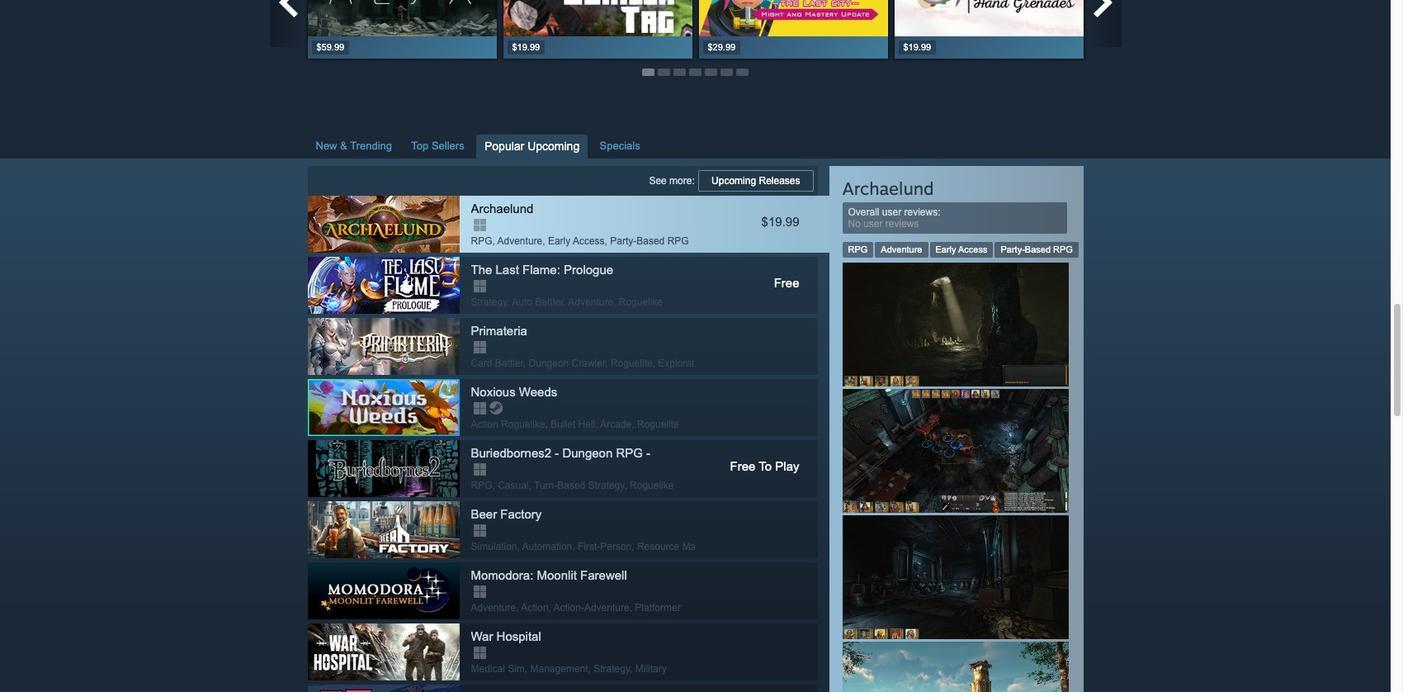 Task type: vqa. For each thing, say whether or not it's contained in the screenshot.
AMD FX 8350 @ 4.0 Ghz or Intel Core i7- 3770 @ 3.4 Ghz's Requires
no



Task type: describe. For each thing, give the bounding box(es) containing it.
no
[[849, 218, 861, 229]]

$59.99
[[317, 42, 345, 52]]

action roguelike , bullet hell , arcade , roguelite
[[471, 418, 679, 430]]

hot dogs, horseshoes &amp; hand grenades image
[[895, 0, 1084, 36]]

platformer
[[635, 602, 681, 613]]

user right overall
[[883, 206, 902, 218]]

hell
[[579, 418, 596, 430]]

momodora:
[[471, 568, 534, 582]]

action-
[[554, 602, 585, 613]]

war
[[471, 629, 493, 643]]

the last flame: prologue image
[[308, 257, 460, 314]]

archaelund image
[[308, 195, 460, 252]]

early access
[[936, 244, 988, 254]]

crawler
[[572, 357, 606, 369]]

party-based rpg
[[1001, 244, 1073, 254]]

person
[[601, 541, 632, 552]]

1 horizontal spatial access
[[959, 244, 988, 254]]

1 - from the left
[[555, 446, 559, 460]]

card
[[471, 357, 493, 369]]

see more:
[[649, 175, 698, 186]]

0 horizontal spatial based
[[558, 480, 586, 491]]

beer factory image
[[308, 501, 460, 558]]

casual
[[498, 480, 529, 491]]

noxious
[[471, 385, 516, 399]]

0 vertical spatial dungeon
[[529, 357, 569, 369]]

more:
[[670, 175, 695, 186]]

2 vertical spatial strategy
[[594, 663, 630, 674]]

$19.99 for gorilla tag image
[[512, 42, 540, 52]]

the
[[471, 262, 492, 276]]

free to play
[[730, 459, 800, 473]]

1 horizontal spatial $19.99
[[762, 214, 800, 228]]

medical sim , management , strategy , military
[[471, 663, 667, 674]]

popular upcoming
[[485, 139, 580, 152]]

adventure up last
[[498, 235, 543, 247]]

flame:
[[523, 262, 561, 276]]

1 vertical spatial roguelite
[[638, 418, 679, 430]]

weeds
[[519, 385, 558, 399]]

2 $19.99 link from the left
[[895, 0, 1084, 58]]

&
[[340, 139, 348, 152]]

sim
[[508, 663, 525, 674]]

1 vertical spatial roguelike
[[501, 418, 546, 430]]

automation
[[522, 541, 573, 552]]

1 horizontal spatial management
[[683, 541, 740, 552]]

reviews:
[[905, 206, 941, 218]]

resource
[[637, 541, 680, 552]]

turn-
[[534, 480, 558, 491]]

specials
[[600, 139, 641, 152]]

rpg , casual , turn-based strategy , roguelike
[[471, 480, 674, 491]]

exploration
[[658, 357, 708, 369]]

beer factory
[[471, 507, 542, 521]]

releases
[[759, 175, 801, 186]]

party- inside 'party-based rpg' link
[[1001, 244, 1026, 254]]

gorilla tag image
[[503, 0, 692, 36]]

auto
[[512, 296, 533, 308]]

sellers
[[432, 139, 465, 152]]

card battler , dungeon crawler , roguelite , exploration
[[471, 357, 708, 369]]

momodora: moonlit farewell image
[[308, 562, 460, 619]]

popular
[[485, 139, 525, 152]]

adventure link
[[876, 242, 929, 257]]

0 vertical spatial action
[[471, 418, 499, 430]]

reigns: three kingdoms image
[[308, 684, 460, 692]]

0 horizontal spatial early
[[548, 235, 571, 247]]

2 vertical spatial roguelike
[[630, 480, 674, 491]]

reviews
[[886, 218, 920, 229]]

1 vertical spatial management
[[531, 663, 588, 674]]

$29.99
[[708, 42, 736, 52]]

1 vertical spatial upcoming
[[712, 175, 757, 186]]

moonlit
[[537, 568, 577, 582]]

archaelund for archaelund
[[471, 201, 534, 215]]

early inside early access link
[[936, 244, 957, 254]]

free for free to play
[[730, 459, 756, 473]]



Task type: locate. For each thing, give the bounding box(es) containing it.
adventure
[[498, 235, 543, 247], [881, 244, 923, 254], [568, 296, 614, 308], [471, 602, 516, 613], [585, 602, 630, 613]]

0 horizontal spatial $19.99
[[512, 42, 540, 52]]

see
[[649, 175, 667, 186]]

noxious weeds image
[[308, 379, 460, 436]]

strategy , auto battler , adventure , roguelike
[[471, 296, 663, 308]]

early
[[548, 235, 571, 247], [936, 244, 957, 254]]

1 horizontal spatial battler
[[535, 296, 564, 308]]

roguelike up exploration
[[619, 296, 663, 308]]

action down noxious
[[471, 418, 499, 430]]

2 horizontal spatial $19.99
[[904, 42, 932, 52]]

upcoming releases
[[712, 175, 801, 186]]

war hospital
[[471, 629, 542, 643]]

medical
[[471, 663, 505, 674]]

archaelund overall user reviews: no user reviews
[[843, 177, 941, 229]]

based
[[637, 235, 665, 247], [1026, 244, 1051, 254], [558, 480, 586, 491]]

free for free
[[774, 276, 800, 290]]

$29.99 link
[[699, 0, 888, 58]]

simulation , automation , first-person , resource management
[[471, 541, 740, 552]]

dungeon down hell at the bottom left of the page
[[563, 446, 613, 460]]

,
[[493, 235, 495, 247], [543, 235, 546, 247], [605, 235, 608, 247], [507, 296, 510, 308], [564, 296, 566, 308], [614, 296, 616, 308], [523, 357, 526, 369], [606, 357, 608, 369], [653, 357, 656, 369], [546, 418, 548, 430], [596, 418, 598, 430], [632, 418, 635, 430], [493, 480, 495, 491], [529, 480, 532, 491], [625, 480, 627, 491], [517, 541, 520, 552], [573, 541, 575, 552], [632, 541, 635, 552], [516, 602, 519, 613], [549, 602, 552, 613], [630, 602, 633, 613], [525, 663, 528, 674], [588, 663, 591, 674], [630, 663, 633, 674]]

based down buriedbornes2 - dungeon rpg - at the bottom left of the page
[[558, 480, 586, 491]]

0 vertical spatial battler
[[535, 296, 564, 308]]

farewell
[[581, 568, 627, 582]]

upcoming right "popular"
[[528, 139, 580, 152]]

roguelite
[[611, 357, 653, 369], [638, 418, 679, 430]]

top
[[412, 139, 429, 152]]

upcoming releases link
[[698, 169, 815, 192]]

primateria
[[471, 323, 528, 337]]

2 horizontal spatial based
[[1026, 244, 1051, 254]]

management
[[683, 541, 740, 552], [531, 663, 588, 674]]

1 horizontal spatial early
[[936, 244, 957, 254]]

the last flame: prologue
[[471, 262, 614, 276]]

early down reviews:
[[936, 244, 957, 254]]

$59.99 link
[[308, 0, 497, 58]]

military
[[636, 663, 667, 674]]

war hospital image
[[308, 623, 460, 680]]

strategy down buriedbornes2 - dungeon rpg - at the bottom left of the page
[[588, 480, 625, 491]]

$19.99 link
[[503, 0, 692, 58], [895, 0, 1084, 58]]

1 vertical spatial battler
[[495, 357, 523, 369]]

roguelike up the resource
[[630, 480, 674, 491]]

1 $19.99 link from the left
[[503, 0, 692, 58]]

buriedbornes2
[[471, 446, 552, 460]]

1 vertical spatial archaelund
[[471, 201, 534, 215]]

roguelike up the buriedbornes2
[[501, 418, 546, 430]]

0 horizontal spatial $19.99 link
[[503, 0, 692, 58]]

battler right auto
[[535, 296, 564, 308]]

access up prologue
[[573, 235, 605, 247]]

last
[[496, 262, 519, 276]]

adventure , action , action-adventure , platformer
[[471, 602, 681, 613]]

play
[[776, 459, 800, 473]]

archaelund
[[843, 177, 934, 199], [471, 201, 534, 215]]

0 horizontal spatial free
[[730, 459, 756, 473]]

roguelite right arcade
[[638, 418, 679, 430]]

arcade
[[601, 418, 632, 430]]

1 horizontal spatial $19.99 link
[[895, 0, 1084, 58]]

user
[[883, 206, 902, 218], [864, 218, 883, 229]]

party- up prologue
[[610, 235, 637, 247]]

strategy up primateria
[[471, 296, 507, 308]]

- down 'bullet'
[[555, 446, 559, 460]]

archaelund up last
[[471, 201, 534, 215]]

simulation
[[471, 541, 517, 552]]

management right sim
[[531, 663, 588, 674]]

action
[[471, 418, 499, 430], [521, 602, 549, 613]]

adventure up war
[[471, 602, 516, 613]]

free
[[774, 276, 800, 290], [730, 459, 756, 473]]

1 horizontal spatial based
[[637, 235, 665, 247]]

archaelund inside archaelund overall user reviews: no user reviews
[[843, 177, 934, 199]]

half-life: alyx image
[[308, 0, 497, 36]]

buriedbornes2 - dungeon rpg - image
[[308, 440, 460, 497]]

strategy
[[471, 296, 507, 308], [588, 480, 625, 491], [594, 663, 630, 674]]

$19.99 down gorilla tag image
[[512, 42, 540, 52]]

adventure down prologue
[[568, 296, 614, 308]]

archaelund for archaelund overall user reviews: no user reviews
[[843, 177, 934, 199]]

$19.99 down releases
[[762, 214, 800, 228]]

0 vertical spatial free
[[774, 276, 800, 290]]

early up the last flame: prologue
[[548, 235, 571, 247]]

dungeon up weeds
[[529, 357, 569, 369]]

0 horizontal spatial archaelund
[[471, 201, 534, 215]]

1 vertical spatial dungeon
[[563, 446, 613, 460]]

based right early access
[[1026, 244, 1051, 254]]

0 vertical spatial archaelund
[[843, 177, 934, 199]]

0 vertical spatial upcoming
[[528, 139, 580, 152]]

1 horizontal spatial free
[[774, 276, 800, 290]]

1 vertical spatial strategy
[[588, 480, 625, 491]]

zenith: the last city image
[[699, 0, 888, 36]]

1 horizontal spatial action
[[521, 602, 549, 613]]

access
[[573, 235, 605, 247], [959, 244, 988, 254]]

party- right early access
[[1001, 244, 1026, 254]]

management right the resource
[[683, 541, 740, 552]]

battler right card at bottom left
[[495, 357, 523, 369]]

0 horizontal spatial battler
[[495, 357, 523, 369]]

user right no
[[864, 218, 883, 229]]

$19.99 down hot dogs, horseshoes &amp; hand grenades 'image'
[[904, 42, 932, 52]]

factory
[[501, 507, 542, 521]]

action up the hospital
[[521, 602, 549, 613]]

early access link
[[930, 242, 994, 257]]

rpg link
[[843, 242, 874, 257]]

overall
[[849, 206, 880, 218]]

hospital
[[497, 629, 542, 643]]

new & trending
[[316, 139, 392, 152]]

trending
[[350, 139, 392, 152]]

strategy left military
[[594, 663, 630, 674]]

momodora: moonlit farewell
[[471, 568, 627, 582]]

prologue
[[564, 262, 614, 276]]

- down action roguelike , bullet hell , arcade , roguelite
[[647, 446, 651, 460]]

beer
[[471, 507, 497, 521]]

upcoming left releases
[[712, 175, 757, 186]]

primateria image
[[308, 318, 460, 375]]

0 horizontal spatial access
[[573, 235, 605, 247]]

0 vertical spatial strategy
[[471, 296, 507, 308]]

0 horizontal spatial -
[[555, 446, 559, 460]]

roguelike
[[619, 296, 663, 308], [501, 418, 546, 430], [630, 480, 674, 491]]

0 vertical spatial roguelike
[[619, 296, 663, 308]]

1 vertical spatial action
[[521, 602, 549, 613]]

battler
[[535, 296, 564, 308], [495, 357, 523, 369]]

dungeon
[[529, 357, 569, 369], [563, 446, 613, 460]]

1 horizontal spatial archaelund
[[843, 177, 934, 199]]

bullet
[[551, 418, 576, 430]]

1 horizontal spatial upcoming
[[712, 175, 757, 186]]

upcoming
[[528, 139, 580, 152], [712, 175, 757, 186]]

rpg , adventure , early access , party-based rpg
[[471, 235, 689, 247]]

based down see
[[637, 235, 665, 247]]

access left party-based rpg
[[959, 244, 988, 254]]

top sellers
[[412, 139, 465, 152]]

adventure down farewell
[[585, 602, 630, 613]]

noxious weeds
[[471, 385, 558, 399]]

0 vertical spatial roguelite
[[611, 357, 653, 369]]

0 horizontal spatial upcoming
[[528, 139, 580, 152]]

buriedbornes2 - dungeon rpg -
[[471, 446, 651, 460]]

party-based rpg link
[[996, 242, 1079, 257]]

$19.99
[[512, 42, 540, 52], [904, 42, 932, 52], [762, 214, 800, 228]]

adventure down reviews
[[881, 244, 923, 254]]

1 horizontal spatial -
[[647, 446, 651, 460]]

0 horizontal spatial management
[[531, 663, 588, 674]]

new
[[316, 139, 337, 152]]

0 horizontal spatial action
[[471, 418, 499, 430]]

$19.99 for hot dogs, horseshoes &amp; hand grenades 'image'
[[904, 42, 932, 52]]

archaelund up overall
[[843, 177, 934, 199]]

party-
[[610, 235, 637, 247], [1001, 244, 1026, 254]]

1 vertical spatial free
[[730, 459, 756, 473]]

to
[[759, 459, 772, 473]]

roguelite right the crawler
[[611, 357, 653, 369]]

1 horizontal spatial party-
[[1001, 244, 1026, 254]]

-
[[555, 446, 559, 460], [647, 446, 651, 460]]

first-
[[578, 541, 601, 552]]

0 vertical spatial management
[[683, 541, 740, 552]]

0 horizontal spatial party-
[[610, 235, 637, 247]]

2 - from the left
[[647, 446, 651, 460]]



